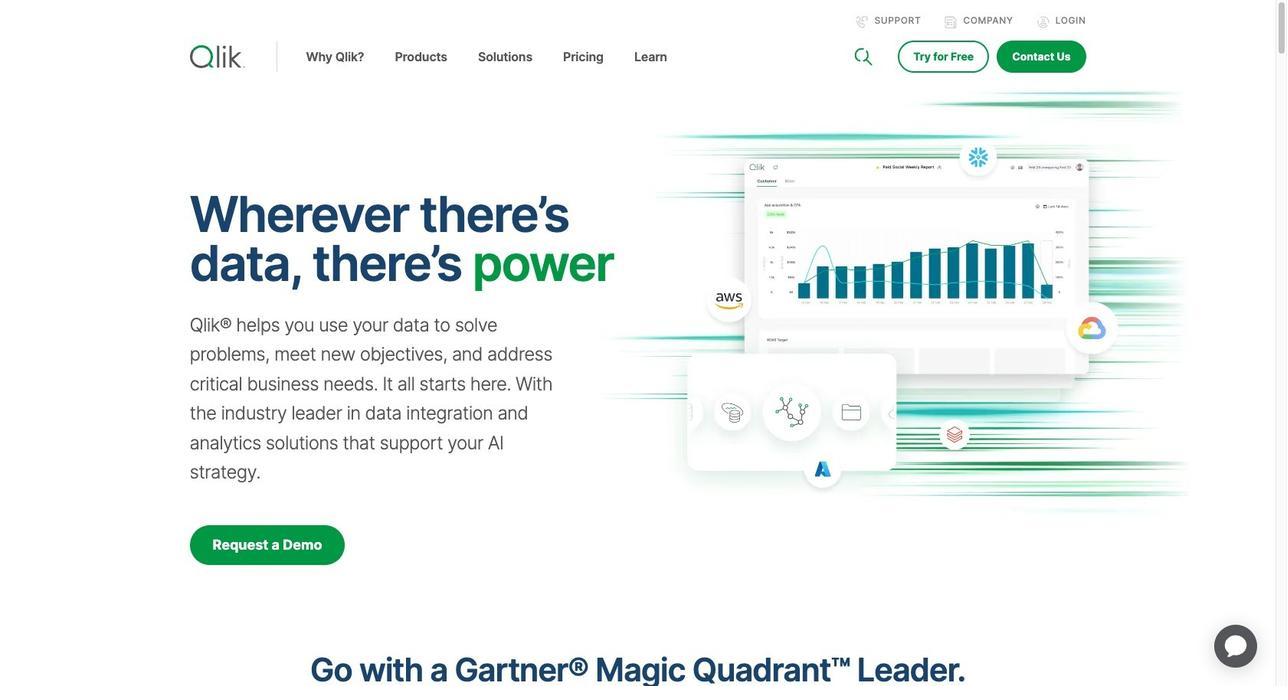 Task type: vqa. For each thing, say whether or not it's contained in the screenshot.
the Headshot of Mike Capone, CEO, Qlik and the text "Revealing the New Qlik Brand" Image
no



Task type: describe. For each thing, give the bounding box(es) containing it.
login image
[[1037, 16, 1049, 28]]

support image
[[856, 16, 868, 28]]

qlik image
[[190, 45, 245, 68]]



Task type: locate. For each thing, give the bounding box(es) containing it.
application
[[1196, 607, 1276, 686]]

company image
[[945, 16, 957, 28]]



